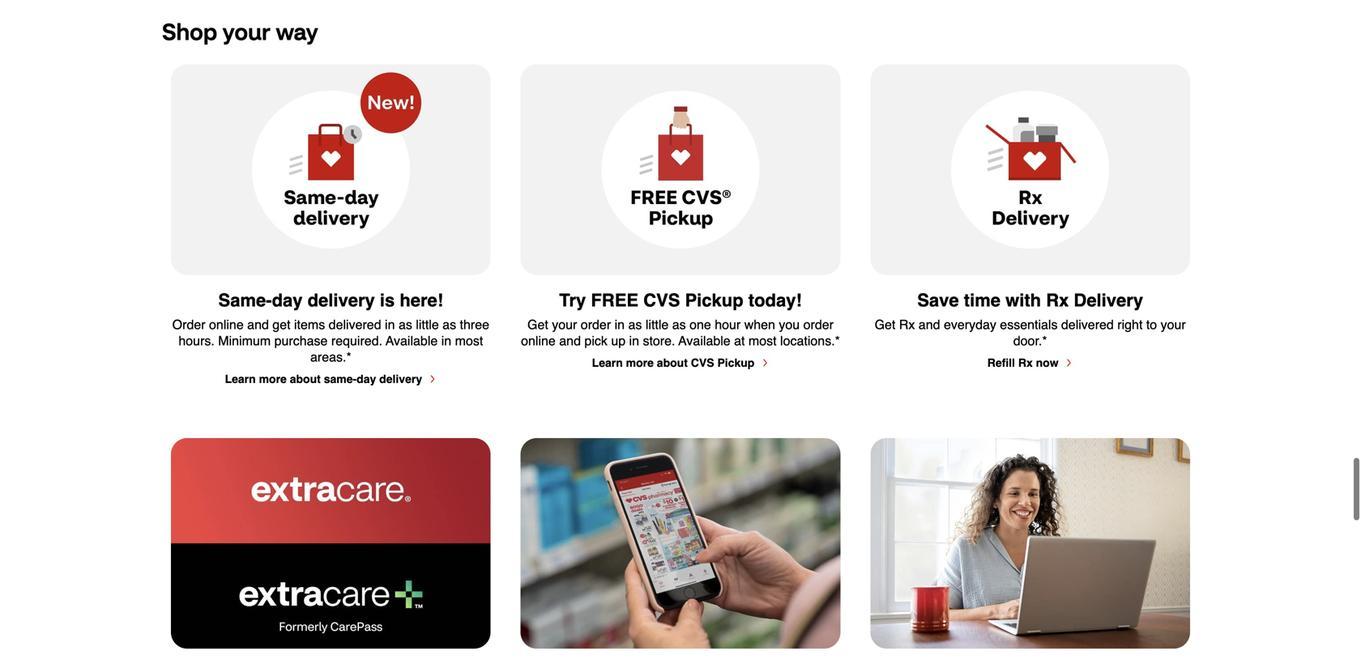 Task type: locate. For each thing, give the bounding box(es) containing it.
little inside try free cvs pickup today! get your order in as little as one hour when you order online and pick up in store. available at most locations.*
[[646, 317, 669, 332]]

1 little from the left
[[416, 317, 439, 332]]

0 horizontal spatial more
[[259, 373, 287, 386]]

1 vertical spatial about
[[290, 373, 321, 386]]

little down here!
[[416, 317, 439, 332]]

learn more about same-day delivery
[[225, 373, 422, 386]]

little up store.
[[646, 317, 669, 332]]

0 horizontal spatial day
[[272, 290, 303, 311]]

store.
[[643, 333, 675, 348]]

available inside same-day delivery is here! order online and get items delivered in as little as three hours. minimum purchase required. available in most areas.*
[[386, 333, 438, 348]]

hour
[[715, 317, 741, 332]]

and inside try free cvs pickup today! get your order in as little as one hour when you order online and pick up in store. available at most locations.*
[[559, 333, 581, 348]]

available down here!
[[386, 333, 438, 348]]

1 horizontal spatial delivery
[[379, 373, 422, 386]]

get
[[528, 317, 548, 332], [875, 317, 896, 332]]

1 available from the left
[[386, 333, 438, 348]]

your right to
[[1161, 317, 1186, 332]]

1 get from the left
[[528, 317, 548, 332]]

1 horizontal spatial about
[[657, 356, 688, 369]]

most down the 'when'
[[749, 333, 777, 348]]

and inside save time with rx delivery get rx and everyday essentials delivered right to your door.*
[[919, 317, 940, 332]]

is
[[380, 290, 395, 311]]

now
[[1036, 356, 1059, 369]]

pickup down at
[[718, 356, 755, 369]]

1 vertical spatial more
[[259, 373, 287, 386]]

available down one
[[679, 333, 731, 348]]

as
[[399, 317, 412, 332], [443, 317, 456, 332], [628, 317, 642, 332], [672, 317, 686, 332]]

little inside same-day delivery is here! order online and get items delivered in as little as three hours. minimum purchase required. available in most areas.*
[[416, 317, 439, 332]]

0 horizontal spatial and
[[247, 317, 269, 332]]

cvs
[[644, 290, 680, 311], [691, 356, 714, 369]]

1 horizontal spatial rx
[[1019, 356, 1033, 369]]

get
[[273, 317, 291, 332]]

1 horizontal spatial get
[[875, 317, 896, 332]]

your
[[222, 16, 271, 46], [552, 317, 577, 332], [1161, 317, 1186, 332]]

pickup
[[685, 290, 744, 311], [718, 356, 755, 369]]

delivered inside same-day delivery is here! order online and get items delivered in as little as three hours. minimum purchase required. available in most areas.*
[[329, 317, 381, 332]]

1 as from the left
[[399, 317, 412, 332]]

0 horizontal spatial available
[[386, 333, 438, 348]]

1 vertical spatial delivery
[[379, 373, 422, 386]]

delivery down required.
[[379, 373, 422, 386]]

your left way
[[222, 16, 271, 46]]

1 horizontal spatial most
[[749, 333, 777, 348]]

day down required.
[[357, 373, 376, 386]]

about down store.
[[657, 356, 688, 369]]

day
[[272, 290, 303, 311], [357, 373, 376, 386]]

pickup up 'hour'
[[685, 290, 744, 311]]

most inside try free cvs pickup today! get your order in as little as one hour when you order online and pick up in store. available at most locations.*
[[749, 333, 777, 348]]

more
[[626, 356, 654, 369], [259, 373, 287, 386]]

about
[[657, 356, 688, 369], [290, 373, 321, 386]]

1 horizontal spatial delivered
[[1062, 317, 1114, 332]]

woman on laptop image
[[871, 438, 1190, 649]]

1 horizontal spatial your
[[552, 317, 577, 332]]

weekly circular deals image
[[521, 438, 841, 649]]

cvs down one
[[691, 356, 714, 369]]

1 vertical spatial cvs
[[691, 356, 714, 369]]

delivered for rx
[[1062, 317, 1114, 332]]

up
[[611, 333, 626, 348]]

refill rx now link
[[988, 356, 1073, 370]]

learn more about cvs pickup link
[[592, 356, 769, 370]]

0 vertical spatial delivery
[[308, 290, 375, 311]]

rx left everyday
[[899, 317, 915, 332]]

1 horizontal spatial order
[[804, 317, 834, 332]]

1 vertical spatial rx
[[899, 317, 915, 332]]

0 vertical spatial learn
[[592, 356, 623, 369]]

day up the get
[[272, 290, 303, 311]]

0 vertical spatial pickup
[[685, 290, 744, 311]]

refill rx now
[[988, 356, 1059, 369]]

1 most from the left
[[455, 333, 483, 348]]

required.
[[331, 333, 383, 348]]

0 vertical spatial cvs
[[644, 290, 680, 311]]

and inside same-day delivery is here! order online and get items delivered in as little as three hours. minimum purchase required. available in most areas.*
[[247, 317, 269, 332]]

delivery up "items"
[[308, 290, 375, 311]]

2 available from the left
[[679, 333, 731, 348]]

and for save
[[919, 317, 940, 332]]

as down free
[[628, 317, 642, 332]]

here!
[[400, 290, 443, 311]]

cvs up store.
[[644, 290, 680, 311]]

1 vertical spatial learn
[[225, 373, 256, 386]]

0 horizontal spatial little
[[416, 317, 439, 332]]

online inside same-day delivery is here! order online and get items delivered in as little as three hours. minimum purchase required. available in most areas.*
[[209, 317, 244, 332]]

0 horizontal spatial rx
[[899, 317, 915, 332]]

online up minimum
[[209, 317, 244, 332]]

most down three
[[455, 333, 483, 348]]

1 horizontal spatial available
[[679, 333, 731, 348]]

online left pick
[[521, 333, 556, 348]]

more for day
[[259, 373, 287, 386]]

try
[[559, 290, 586, 311]]

1 horizontal spatial more
[[626, 356, 654, 369]]

3 as from the left
[[628, 317, 642, 332]]

0 horizontal spatial learn
[[225, 373, 256, 386]]

available
[[386, 333, 438, 348], [679, 333, 731, 348]]

shop your way heading
[[162, 16, 1199, 46]]

in
[[385, 317, 395, 332], [615, 317, 625, 332], [441, 333, 452, 348], [629, 333, 639, 348]]

delivered down delivery at the top of page
[[1062, 317, 1114, 332]]

order up pick
[[581, 317, 611, 332]]

1 delivered from the left
[[329, 317, 381, 332]]

time
[[964, 290, 1001, 311]]

delivery inside same-day delivery is here! order online and get items delivered in as little as three hours. minimum purchase required. available in most areas.*
[[308, 290, 375, 311]]

0 horizontal spatial get
[[528, 317, 548, 332]]

online inside try free cvs pickup today! get your order in as little as one hour when you order online and pick up in store. available at most locations.*
[[521, 333, 556, 348]]

learn down the "up"
[[592, 356, 623, 369]]

2 horizontal spatial and
[[919, 317, 940, 332]]

learn for same-
[[225, 373, 256, 386]]

2 get from the left
[[875, 317, 896, 332]]

learn
[[592, 356, 623, 369], [225, 373, 256, 386]]

delivered for is
[[329, 317, 381, 332]]

1 horizontal spatial online
[[521, 333, 556, 348]]

learn down minimum
[[225, 373, 256, 386]]

2 vertical spatial rx
[[1019, 356, 1033, 369]]

rx right with
[[1046, 290, 1069, 311]]

0 horizontal spatial delivery
[[308, 290, 375, 311]]

1 horizontal spatial learn
[[592, 356, 623, 369]]

delivery
[[1074, 290, 1143, 311]]

try free cvs pickup today! get your order in as little as one hour when you order online and pick up in store. available at most locations.*
[[521, 290, 840, 348]]

0 vertical spatial more
[[626, 356, 654, 369]]

1 vertical spatial online
[[521, 333, 556, 348]]

online
[[209, 317, 244, 332], [521, 333, 556, 348]]

more down store.
[[626, 356, 654, 369]]

and down save
[[919, 317, 940, 332]]

2 most from the left
[[749, 333, 777, 348]]

everyday
[[944, 317, 997, 332]]

1 horizontal spatial little
[[646, 317, 669, 332]]

more for free
[[626, 356, 654, 369]]

delivered up required.
[[329, 317, 381, 332]]

same-
[[218, 290, 272, 311]]

1 horizontal spatial cvs
[[691, 356, 714, 369]]

1 horizontal spatial and
[[559, 333, 581, 348]]

0 horizontal spatial about
[[290, 373, 321, 386]]

about down the areas.*
[[290, 373, 321, 386]]

1 vertical spatial day
[[357, 373, 376, 386]]

and left pick
[[559, 333, 581, 348]]

delivered
[[329, 317, 381, 332], [1062, 317, 1114, 332]]

as down here!
[[399, 317, 412, 332]]

get inside save time with rx delivery get rx and everyday essentials delivered right to your door.*
[[875, 317, 896, 332]]

0 horizontal spatial delivered
[[329, 317, 381, 332]]

your down try
[[552, 317, 577, 332]]

delivery
[[308, 290, 375, 311], [379, 373, 422, 386]]

0 horizontal spatial online
[[209, 317, 244, 332]]

0 horizontal spatial most
[[455, 333, 483, 348]]

with
[[1006, 290, 1041, 311]]

0 horizontal spatial order
[[581, 317, 611, 332]]

0 vertical spatial rx
[[1046, 290, 1069, 311]]

learn more about same-day delivery link
[[225, 372, 437, 386]]

1 vertical spatial pickup
[[718, 356, 755, 369]]

delivered inside save time with rx delivery get rx and everyday essentials delivered right to your door.*
[[1062, 317, 1114, 332]]

2 horizontal spatial rx
[[1046, 290, 1069, 311]]

about for delivery
[[290, 373, 321, 386]]

to
[[1147, 317, 1157, 332]]

0 vertical spatial day
[[272, 290, 303, 311]]

and
[[247, 317, 269, 332], [919, 317, 940, 332], [559, 333, 581, 348]]

more down purchase
[[259, 373, 287, 386]]

get inside try free cvs pickup today! get your order in as little as one hour when you order online and pick up in store. available at most locations.*
[[528, 317, 548, 332]]

little
[[416, 317, 439, 332], [646, 317, 669, 332]]

0 vertical spatial online
[[209, 317, 244, 332]]

and up minimum
[[247, 317, 269, 332]]

most
[[455, 333, 483, 348], [749, 333, 777, 348]]

2 little from the left
[[646, 317, 669, 332]]

as left one
[[672, 317, 686, 332]]

2 delivered from the left
[[1062, 317, 1114, 332]]

order
[[581, 317, 611, 332], [804, 317, 834, 332]]

0 vertical spatial about
[[657, 356, 688, 369]]

today!
[[749, 290, 802, 311]]

as left three
[[443, 317, 456, 332]]

rx
[[1046, 290, 1069, 311], [899, 317, 915, 332], [1019, 356, 1033, 369]]

purchase
[[274, 333, 328, 348]]

rx left now
[[1019, 356, 1033, 369]]

three
[[460, 317, 489, 332]]

0 horizontal spatial cvs
[[644, 290, 680, 311]]

pictogram of cvs shopping bag with clock image
[[171, 64, 491, 275]]

when
[[744, 317, 775, 332]]

cvs inside try free cvs pickup today! get your order in as little as one hour when you order online and pick up in store. available at most locations.*
[[644, 290, 680, 311]]

rx inside refill rx now link
[[1019, 356, 1033, 369]]

available inside try free cvs pickup today! get your order in as little as one hour when you order online and pick up in store. available at most locations.*
[[679, 333, 731, 348]]

order up "locations.*"
[[804, 317, 834, 332]]

day inside same-day delivery is here! order online and get items delivered in as little as three hours. minimum purchase required. available in most areas.*
[[272, 290, 303, 311]]

you
[[779, 317, 800, 332]]

2 horizontal spatial your
[[1161, 317, 1186, 332]]



Task type: describe. For each thing, give the bounding box(es) containing it.
door.*
[[1014, 333, 1047, 348]]

free
[[591, 290, 639, 311]]

minimum
[[218, 333, 271, 348]]

areas.*
[[310, 350, 351, 364]]

right
[[1118, 317, 1143, 332]]

pictogram of cvs shopping bag for free cvs pickup image
[[521, 64, 841, 275]]

about for cvs
[[657, 356, 688, 369]]

and for same-
[[247, 317, 269, 332]]

items
[[294, 317, 325, 332]]

most inside same-day delivery is here! order online and get items delivered in as little as three hours. minimum purchase required. available in most areas.*
[[455, 333, 483, 348]]

shop
[[162, 16, 217, 46]]

save
[[918, 290, 959, 311]]

in up the "up"
[[615, 317, 625, 332]]

save time with rx delivery get rx and everyday essentials delivered right to your door.*
[[875, 290, 1190, 348]]

essentials
[[1000, 317, 1058, 332]]

learn more about cvs pickup
[[592, 356, 755, 369]]

learn for try
[[592, 356, 623, 369]]

way
[[276, 16, 318, 46]]

order
[[172, 317, 205, 332]]

same-day delivery is here! order online and get items delivered in as little as three hours. minimum purchase required. available in most areas.*
[[172, 290, 493, 364]]

shop your way
[[162, 16, 318, 46]]

2 as from the left
[[443, 317, 456, 332]]

refill
[[988, 356, 1015, 369]]

at
[[734, 333, 745, 348]]

in down the is
[[385, 317, 395, 332]]

rx delivery box of cvs pharmacy products image
[[871, 64, 1190, 275]]

locations.*
[[780, 333, 840, 348]]

in right the "up"
[[629, 333, 639, 348]]

0 horizontal spatial your
[[222, 16, 271, 46]]

extracare® logo, extracare plus™ logo, formerly carepass image
[[171, 438, 491, 649]]

4 as from the left
[[672, 317, 686, 332]]

get for try free cvs pickup today!
[[528, 317, 548, 332]]

one
[[690, 317, 711, 332]]

same-
[[324, 373, 357, 386]]

your inside try free cvs pickup today! get your order in as little as one hour when you order online and pick up in store. available at most locations.*
[[552, 317, 577, 332]]

1 horizontal spatial day
[[357, 373, 376, 386]]

your inside save time with rx delivery get rx and everyday essentials delivered right to your door.*
[[1161, 317, 1186, 332]]

pickup inside try free cvs pickup today! get your order in as little as one hour when you order online and pick up in store. available at most locations.*
[[685, 290, 744, 311]]

pick
[[585, 333, 608, 348]]

1 order from the left
[[581, 317, 611, 332]]

2 order from the left
[[804, 317, 834, 332]]

hours.
[[179, 333, 215, 348]]

get for save time with rx delivery
[[875, 317, 896, 332]]

in down here!
[[441, 333, 452, 348]]



Task type: vqa. For each thing, say whether or not it's contained in the screenshot.
leftmost per
no



